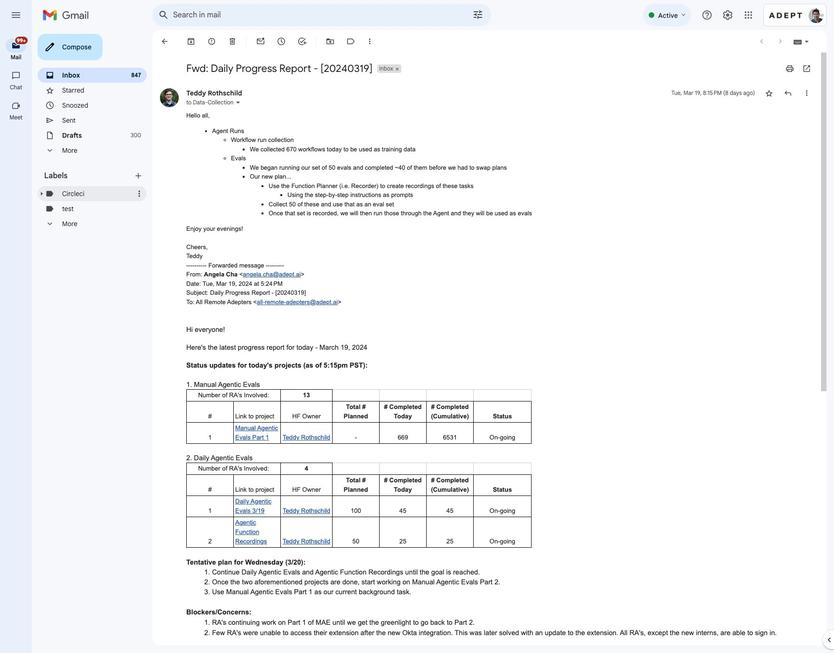 Task type: describe. For each thing, give the bounding box(es) containing it.
show details image
[[235, 100, 241, 105]]

report spam image
[[207, 37, 216, 46]]

add to tasks image
[[297, 37, 307, 46]]

archive image
[[186, 37, 196, 46]]

advanced search options image
[[469, 5, 487, 24]]

Search in mail text field
[[173, 10, 446, 20]]

Not starred checkbox
[[765, 88, 774, 98]]

delete image
[[228, 37, 237, 46]]

labels image
[[346, 37, 356, 46]]

gmail image
[[42, 6, 94, 24]]

snooze image
[[277, 37, 286, 46]]

main menu image
[[10, 9, 22, 21]]

more email options image
[[365, 37, 375, 46]]



Task type: vqa. For each thing, say whether or not it's contained in the screenshot.
'Back to Inbox' icon
yes



Task type: locate. For each thing, give the bounding box(es) containing it.
not starred image
[[765, 88, 774, 98]]

support image
[[702, 9, 713, 21]]

Search in mail search field
[[152, 4, 491, 26]]

move to image
[[326, 37, 335, 46]]

select input tool image
[[804, 38, 810, 45]]

navigation
[[0, 30, 33, 654]]

back to inbox image
[[160, 37, 169, 46]]

settings image
[[722, 9, 734, 21]]

cell
[[672, 88, 755, 98]]

search in mail image
[[155, 7, 172, 24]]

heading
[[0, 54, 32, 61], [0, 84, 32, 91], [0, 114, 32, 121], [44, 171, 134, 181]]



